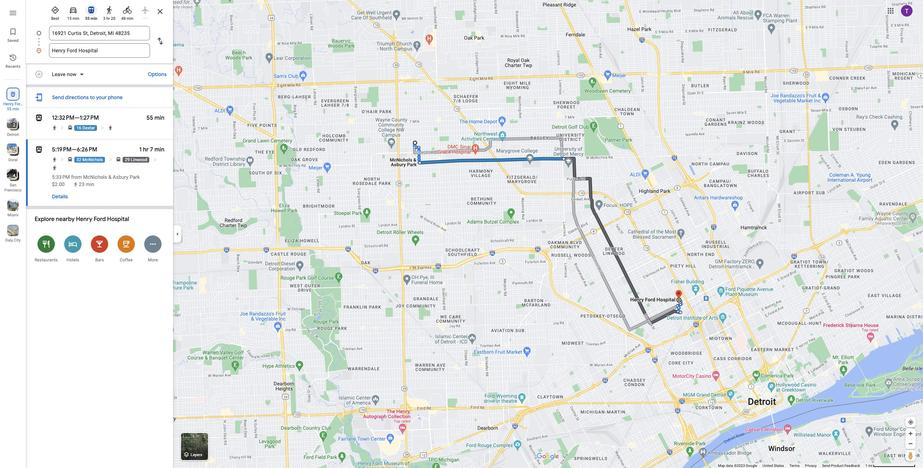 Task type: describe. For each thing, give the bounding box(es) containing it.
48 min radio
[[120, 3, 135, 21]]

bus image left 29
[[116, 157, 121, 162]]

3 hr 20
[[103, 16, 115, 21]]

daly
[[5, 238, 13, 243]]

55 min inside directions main content
[[147, 114, 164, 122]]

zoom out image
[[908, 441, 914, 447]]

privacy
[[805, 464, 817, 468]]

55 inside  list
[[7, 107, 11, 111]]

48 min
[[121, 16, 133, 21]]

3
[[103, 16, 105, 21]]

nearby
[[56, 216, 75, 223]]

map
[[718, 464, 725, 468]]

henry ford hospital
[[3, 102, 23, 111]]

phone
[[108, 94, 123, 101]]

none radio inside google maps element
[[138, 3, 153, 18]]

— for 12:32 pm
[[74, 114, 80, 122]]

2 , then image from the left
[[100, 125, 105, 131]]

15 min radio
[[66, 3, 81, 21]]

daly city button
[[0, 222, 26, 244]]

saved
[[7, 38, 19, 43]]

bus image for 12:32 pm
[[67, 125, 73, 131]]

details
[[52, 193, 68, 200]]

explore nearby henry ford hospital
[[35, 216, 129, 223]]

2 list item from the top
[[26, 43, 173, 58]]

your
[[96, 94, 107, 101]]

miami button
[[0, 197, 26, 219]]

cycling image
[[123, 6, 132, 14]]

send product feedback button
[[822, 463, 860, 468]]

zoom in image
[[908, 431, 914, 436]]

min left 3
[[91, 16, 97, 21]]

terms
[[790, 464, 800, 468]]

restaurants
[[35, 258, 58, 263]]

doral
[[8, 158, 18, 162]]

asbury
[[113, 174, 128, 180]]

product
[[831, 464, 844, 468]]

23
[[79, 181, 85, 187]]

united
[[763, 464, 773, 468]]

best
[[51, 16, 59, 21]]

32 mcnichols
[[76, 157, 103, 162]]

menu image
[[9, 9, 17, 17]]

none field "starting point 16921 curtis st, detroit, mi 48235"
[[52, 26, 147, 40]]

min inside  list
[[12, 107, 19, 111]]

directions main content
[[26, 0, 173, 468]]

leave now button
[[49, 71, 87, 79]]

3 hr 20 radio
[[102, 3, 117, 21]]

walk image down 12:32 pm
[[52, 125, 57, 131]]

send product feedback
[[822, 464, 860, 468]]

send directions to your phone button
[[49, 90, 126, 105]]

mi
[[869, 464, 873, 468]]

1 for 1 mi
[[866, 464, 868, 468]]

hotels button
[[60, 231, 86, 267]]

flights image
[[141, 6, 150, 14]]

hospital inside henry ford hospital
[[6, 107, 20, 111]]

 list
[[0, 0, 26, 468]]

Starting point 16921 Curtis St, Detroit, MI 48235 field
[[52, 29, 147, 38]]

reverse starting point and destination image
[[156, 37, 164, 45]]

1 for 1 hr 7 min
[[139, 146, 142, 153]]

16
[[76, 126, 81, 131]]

miami
[[7, 213, 18, 217]]

ford inside henry ford hospital
[[15, 102, 23, 106]]

list inside google maps element
[[26, 26, 173, 58]]

dexter
[[82, 126, 95, 131]]

ford inside directions main content
[[94, 216, 106, 223]]

show your location image
[[908, 419, 914, 426]]

12:32 pm — 1:27 pm
[[52, 114, 99, 122]]

transit image inside '55 min' option
[[87, 6, 96, 14]]

2 for detroit
[[13, 123, 15, 128]]

hr for 3
[[106, 16, 110, 21]]

2 places element for doral
[[8, 147, 15, 154]]

transit image containing 
[[35, 145, 43, 155]]

55 inside directions main content
[[147, 114, 153, 122]]

23 min
[[79, 181, 94, 187]]

send directions to your phone
[[52, 94, 123, 101]]

55 inside option
[[85, 16, 90, 21]]

55 min inside  list
[[7, 107, 19, 111]]

francisco
[[4, 188, 22, 193]]

hotels
[[67, 258, 79, 263]]

 inside list
[[10, 90, 16, 98]]

2 , then image from the left
[[108, 157, 114, 162]]

google maps element
[[0, 0, 923, 468]]

1 mi
[[866, 464, 873, 468]]

15 min
[[67, 16, 79, 21]]

walk image right dexter
[[108, 125, 113, 131]]

bars button
[[86, 231, 113, 267]]

15
[[67, 16, 72, 21]]

4
[[13, 173, 15, 178]]

— for 5:19 pm
[[72, 146, 77, 153]]

linwood
[[131, 157, 147, 162]]

send for send directions to your phone
[[52, 94, 64, 101]]

29
[[125, 157, 130, 162]]

google
[[746, 464, 757, 468]]

2 for doral
[[13, 148, 15, 153]]

32
[[76, 157, 81, 162]]

bus image for 5:19 pm
[[67, 157, 73, 162]]

1 list item from the top
[[26, 26, 173, 49]]

mcnichols inside 5:33 pm from mcnichols & asbury park $2.00
[[83, 174, 107, 180]]

states
[[774, 464, 784, 468]]



Task type: vqa. For each thing, say whether or not it's contained in the screenshot.
the  Pharmacies
no



Task type: locate. For each thing, give the bounding box(es) containing it.
options button
[[144, 68, 170, 81]]

1 vertical spatial mcnichols
[[83, 174, 107, 180]]

footer
[[718, 463, 866, 468]]

4 places element
[[8, 172, 15, 179]]

 left 12:32 pm
[[35, 113, 43, 123]]

hospital inside directions main content
[[107, 216, 129, 223]]

2 2 from the top
[[13, 148, 15, 153]]

collapse side panel image
[[173, 230, 181, 238]]

send inside directions main content
[[52, 94, 64, 101]]

hr
[[106, 16, 110, 21], [143, 146, 149, 153]]

0 horizontal spatial send
[[52, 94, 64, 101]]

data
[[726, 464, 733, 468]]

1 horizontal spatial , then image
[[100, 125, 105, 131]]

2 vertical spatial 
[[35, 145, 43, 155]]

explore
[[35, 216, 55, 223]]

1 vertical spatial ford
[[94, 216, 106, 223]]

2
[[13, 123, 15, 128], [13, 148, 15, 153]]

1 inside directions main content
[[139, 146, 142, 153]]

0 vertical spatial 1
[[139, 146, 142, 153]]

list item
[[26, 26, 173, 49], [26, 43, 173, 58]]

mcnichols up 23 min
[[83, 174, 107, 180]]

san francisco
[[4, 183, 22, 193]]

mcnichols
[[82, 157, 103, 162], [83, 174, 107, 180]]

1 2 from the top
[[13, 123, 15, 128]]

1 , then image from the left
[[60, 125, 65, 131]]

2 none field from the top
[[52, 43, 147, 58]]

Destination Henry Ford Hospital field
[[52, 46, 147, 55]]

henry right nearby
[[76, 216, 92, 223]]

2 places element
[[8, 122, 15, 128], [8, 147, 15, 154]]

min right 48
[[127, 16, 133, 21]]

0 horizontal spatial 1
[[139, 146, 142, 153]]

55 min inside option
[[85, 16, 97, 21]]

7
[[150, 146, 153, 153]]

55 min up 1 hr 7 min
[[147, 114, 164, 122]]

— up 32 at the top left of page
[[72, 146, 77, 153]]

bus image
[[67, 125, 73, 131], [67, 157, 73, 162], [116, 157, 121, 162]]

55 min radio
[[84, 3, 99, 21]]

driving image
[[69, 6, 78, 14]]

city
[[14, 238, 21, 243]]

 up henry ford hospital
[[10, 90, 16, 98]]

1 none field from the top
[[52, 26, 147, 40]]

0 vertical spatial ford
[[15, 102, 23, 106]]

0 vertical spatial henry
[[3, 102, 14, 106]]

, then image left 29
[[108, 157, 114, 162]]

henry inside henry ford hospital
[[3, 102, 14, 106]]

2 2 places element from the top
[[8, 147, 15, 154]]

terms button
[[790, 463, 800, 468]]

0 horizontal spatial hospital
[[6, 107, 20, 111]]


[[10, 90, 16, 98], [35, 113, 43, 123], [35, 145, 43, 155]]

, then image right walk image
[[60, 157, 65, 162]]

 left 5:19 pm
[[35, 145, 43, 155]]

map data ©2023 google
[[718, 464, 757, 468]]

to
[[90, 94, 95, 101]]

close directions image
[[156, 7, 164, 16]]

bus image left 16
[[67, 125, 73, 131]]

0 vertical spatial walking image
[[105, 6, 114, 14]]

walking image left 23
[[73, 182, 78, 187]]

1 horizontal spatial transit image
[[87, 6, 96, 14]]

coffee
[[120, 258, 133, 263]]

0 vertical spatial 55
[[85, 16, 90, 21]]

 for 5:19 pm
[[35, 145, 43, 155]]

1
[[139, 146, 142, 153], [866, 464, 868, 468]]

1 vertical spatial 2 places element
[[8, 147, 15, 154]]

walking image up 3 hr 20
[[105, 6, 114, 14]]

send left "directions"
[[52, 94, 64, 101]]

show street view coverage image
[[906, 450, 916, 461]]

2 horizontal spatial 55 min
[[147, 114, 164, 122]]

0 vertical spatial hospital
[[6, 107, 20, 111]]

henry up detroit
[[3, 102, 14, 106]]

layers
[[191, 453, 202, 457]]

1 left mi
[[866, 464, 868, 468]]

55 min
[[85, 16, 97, 21], [7, 107, 19, 111], [147, 114, 164, 122]]

walking image inside 3 hr 20 radio
[[105, 6, 114, 14]]

1 vertical spatial 55
[[7, 107, 11, 111]]

min right the 15
[[73, 16, 79, 21]]

ford up "bars" button
[[94, 216, 106, 223]]

detroit
[[7, 132, 19, 137]]

1 vertical spatial hr
[[143, 146, 149, 153]]

1 horizontal spatial 1
[[866, 464, 868, 468]]

1 horizontal spatial , then image
[[108, 157, 114, 162]]

1 2 places element from the top
[[8, 122, 15, 128]]

, then image down 12:32 pm
[[60, 125, 65, 131]]

1:27 pm
[[80, 114, 99, 122]]

0 vertical spatial 55 min
[[85, 16, 97, 21]]

0 vertical spatial 2
[[13, 123, 15, 128]]

coffee button
[[113, 231, 140, 267]]

0 vertical spatial 2 places element
[[8, 122, 15, 128]]

hospital
[[6, 107, 20, 111], [107, 216, 129, 223]]

walk image down walk image
[[52, 165, 57, 171]]

send
[[52, 94, 64, 101], [822, 464, 830, 468]]

walking image
[[105, 6, 114, 14], [73, 182, 78, 187]]

55 up 7
[[147, 114, 153, 122]]

0 vertical spatial 
[[10, 90, 16, 98]]

hospital up detroit
[[6, 107, 20, 111]]

0 vertical spatial none field
[[52, 26, 147, 40]]

1 horizontal spatial 55
[[85, 16, 90, 21]]

more
[[148, 258, 158, 263]]

hr for 1
[[143, 146, 149, 153]]

— up 16
[[74, 114, 80, 122]]

6:26 pm
[[77, 146, 97, 153]]

55 min left 3
[[85, 16, 97, 21]]

san
[[10, 183, 16, 188]]

Best radio
[[48, 3, 63, 21]]

bus image left 32 at the top left of page
[[67, 157, 73, 162]]

footer inside google maps element
[[718, 463, 866, 468]]

5:19 pm
[[52, 146, 72, 153]]

5:19 pm — 6:26 pm
[[52, 146, 97, 153]]

1 vertical spatial 55 min
[[7, 107, 19, 111]]

1 horizontal spatial ford
[[94, 216, 106, 223]]

1 vertical spatial —
[[72, 146, 77, 153]]

none field down "starting point 16921 curtis st, detroit, mi 48235" field
[[52, 43, 147, 58]]

55
[[85, 16, 90, 21], [7, 107, 11, 111], [147, 114, 153, 122]]

2 up doral
[[13, 148, 15, 153]]

0 horizontal spatial 55
[[7, 107, 11, 111]]

directions
[[65, 94, 89, 101]]

$2.00
[[52, 181, 65, 187]]

16 dexter
[[76, 126, 95, 131]]

min right 7
[[155, 146, 164, 153]]

google account: tyler black  
(blacklashes1000@gmail.com) image
[[901, 5, 913, 16]]

park
[[130, 174, 140, 180]]

list item down "starting point 16921 curtis st, detroit, mi 48235" field
[[26, 43, 173, 58]]

0 horizontal spatial hr
[[106, 16, 110, 21]]

now
[[67, 71, 76, 77]]

12:32 pm
[[52, 114, 74, 122]]

None radio
[[138, 3, 153, 18]]

0 vertical spatial —
[[74, 114, 80, 122]]

walk image
[[52, 125, 57, 131], [108, 125, 113, 131], [52, 165, 57, 171]]

1 horizontal spatial send
[[822, 464, 830, 468]]

hr right 3
[[106, 16, 110, 21]]

, then image
[[60, 125, 65, 131], [100, 125, 105, 131]]

1 vertical spatial 2
[[13, 148, 15, 153]]

0 horizontal spatial , then image
[[60, 157, 65, 162]]

0 horizontal spatial , then image
[[60, 125, 65, 131]]

0 vertical spatial transit image
[[87, 6, 96, 14]]

send for send product feedback
[[822, 464, 830, 468]]

, then image
[[60, 157, 65, 162], [108, 157, 114, 162], [152, 157, 158, 162]]

restaurants button
[[33, 231, 60, 267]]

, then image right dexter
[[100, 125, 105, 131]]

2 horizontal spatial , then image
[[152, 157, 158, 162]]

55 up detroit
[[7, 107, 11, 111]]

saved button
[[0, 25, 26, 45]]

details button
[[48, 190, 72, 203]]

daly city
[[5, 238, 21, 243]]

henry
[[3, 102, 14, 106], [76, 216, 92, 223]]

min up 1 hr 7 min
[[155, 114, 164, 122]]

1 horizontal spatial walking image
[[105, 6, 114, 14]]

leave now option
[[52, 71, 78, 78]]

1 vertical spatial 
[[35, 113, 43, 123]]

1 vertical spatial send
[[822, 464, 830, 468]]

hr left 7
[[143, 146, 149, 153]]

0 horizontal spatial ford
[[15, 102, 23, 106]]

hospital up coffee button
[[107, 216, 129, 223]]

transit image left 5:19 pm
[[35, 145, 43, 155]]

55 right 15 min
[[85, 16, 90, 21]]

1 vertical spatial henry
[[76, 216, 92, 223]]

min up detroit
[[12, 107, 19, 111]]

0 horizontal spatial 55 min
[[7, 107, 19, 111]]

3 , then image from the left
[[152, 157, 158, 162]]

transit image
[[87, 6, 96, 14], [35, 145, 43, 155]]

united states button
[[763, 463, 784, 468]]

united states
[[763, 464, 784, 468]]

ford
[[15, 102, 23, 106], [94, 216, 106, 223]]

recents
[[6, 64, 20, 69]]

2 places element up detroit
[[8, 122, 15, 128]]

min right 23
[[86, 181, 94, 187]]

feedback
[[845, 464, 860, 468]]

walk image
[[52, 157, 57, 162]]

—
[[74, 114, 80, 122], [72, 146, 77, 153]]

list
[[26, 26, 173, 58]]

1 horizontal spatial henry
[[76, 216, 92, 223]]

recents button
[[0, 50, 26, 71]]

5:33 pm
[[52, 174, 70, 180]]

1 up linwood
[[139, 146, 142, 153]]

1 hr 7 min
[[139, 146, 164, 153]]

1 horizontal spatial hr
[[143, 146, 149, 153]]

best travel modes image
[[51, 6, 60, 14]]

hr inside directions main content
[[143, 146, 149, 153]]

none field destination henry ford hospital
[[52, 43, 147, 58]]

1 vertical spatial transit image
[[35, 145, 43, 155]]

options
[[148, 71, 167, 78]]

0 horizontal spatial henry
[[3, 102, 14, 106]]

2 up detroit
[[13, 123, 15, 128]]

none field down 3
[[52, 26, 147, 40]]

footer containing map data ©2023 google
[[718, 463, 866, 468]]

min inside radio
[[127, 16, 133, 21]]

send left product
[[822, 464, 830, 468]]

leave
[[52, 71, 65, 77]]

None field
[[52, 26, 147, 40], [52, 43, 147, 58]]

©2023
[[734, 464, 745, 468]]

0 horizontal spatial walking image
[[73, 182, 78, 187]]

transit image right driving image
[[87, 6, 96, 14]]

2 vertical spatial 55 min
[[147, 114, 164, 122]]

29 linwood
[[125, 157, 147, 162]]

1 , then image from the left
[[60, 157, 65, 162]]

from
[[71, 174, 82, 180]]

, then image down 1 hr 7 min
[[152, 157, 158, 162]]

1 vertical spatial walking image
[[73, 182, 78, 187]]

henry inside directions main content
[[76, 216, 92, 223]]

1 horizontal spatial hospital
[[107, 216, 129, 223]]

 for 12:32 pm
[[35, 113, 43, 123]]

more button
[[140, 231, 166, 267]]

hr inside radio
[[106, 16, 110, 21]]

list item down 3
[[26, 26, 173, 49]]

48
[[121, 16, 126, 21]]

1 vertical spatial 1
[[866, 464, 868, 468]]

&
[[108, 174, 112, 180]]

0 horizontal spatial transit image
[[35, 145, 43, 155]]

2 horizontal spatial 55
[[147, 114, 153, 122]]

55 min up detroit
[[7, 107, 19, 111]]

2 vertical spatial 55
[[147, 114, 153, 122]]

0 vertical spatial send
[[52, 94, 64, 101]]

privacy button
[[805, 463, 817, 468]]

1 horizontal spatial 55 min
[[85, 16, 97, 21]]

2 places element for detroit
[[8, 122, 15, 128]]

20
[[111, 16, 115, 21]]

bars
[[95, 258, 104, 263]]

2 places element up doral
[[8, 147, 15, 154]]

mcnichols down 6:26 pm
[[82, 157, 103, 162]]

leave now
[[52, 71, 76, 77]]

0 vertical spatial hr
[[106, 16, 110, 21]]

1 vertical spatial hospital
[[107, 216, 129, 223]]

1 vertical spatial none field
[[52, 43, 147, 58]]

1 mi button
[[866, 464, 916, 468]]

5:33 pm from mcnichols & asbury park $2.00
[[52, 174, 140, 187]]

0 vertical spatial mcnichols
[[82, 157, 103, 162]]

ford up detroit
[[15, 102, 23, 106]]

transit image
[[35, 113, 43, 123]]



